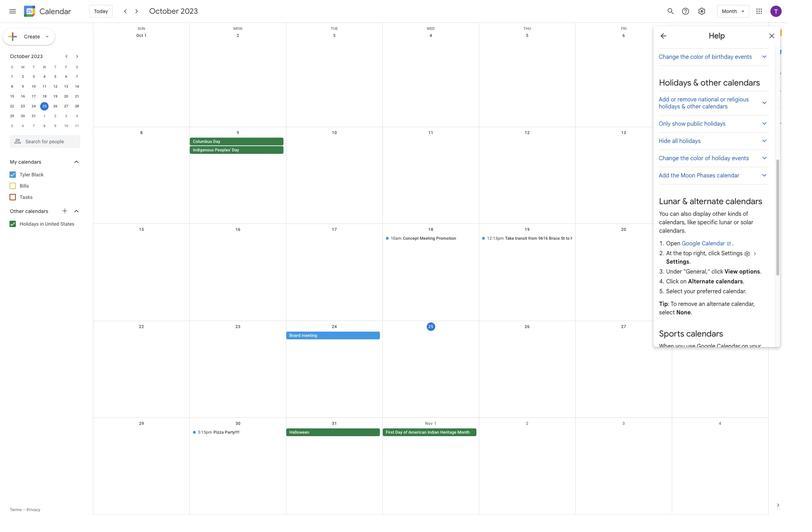 Task type: locate. For each thing, give the bounding box(es) containing it.
1 vertical spatial october
[[10, 53, 30, 60]]

s right f
[[76, 65, 78, 69]]

1 horizontal spatial october 2023
[[149, 6, 198, 16]]

november 2 element
[[51, 112, 60, 121]]

31 inside row group
[[32, 114, 36, 118]]

settings menu image
[[698, 7, 707, 16]]

tab list
[[769, 23, 789, 496]]

0 horizontal spatial 8
[[11, 85, 13, 88]]

16 inside row group
[[21, 94, 25, 98]]

calendars inside dropdown button
[[18, 159, 41, 165]]

states
[[60, 221, 74, 227]]

0 vertical spatial day
[[213, 139, 220, 144]]

1 vertical spatial 18
[[429, 227, 434, 232]]

0 horizontal spatial s
[[11, 65, 13, 69]]

6 down 30 element
[[22, 124, 24, 128]]

1 horizontal spatial 9
[[54, 124, 56, 128]]

october 2023 grid
[[7, 62, 82, 131]]

21 element
[[73, 92, 81, 101]]

0 horizontal spatial 19
[[53, 94, 57, 98]]

0 vertical spatial 25
[[43, 104, 47, 108]]

1 horizontal spatial 23
[[236, 325, 241, 329]]

4
[[430, 33, 432, 38], [44, 75, 46, 79], [76, 114, 78, 118], [719, 422, 722, 427]]

0 vertical spatial 20
[[64, 94, 68, 98]]

0 horizontal spatial 26
[[53, 104, 57, 108]]

30 for nov 1
[[236, 422, 241, 427]]

american
[[409, 430, 427, 435]]

24
[[32, 104, 36, 108], [332, 325, 337, 329]]

1 horizontal spatial 30
[[236, 422, 241, 427]]

13 element
[[62, 82, 70, 91]]

1 horizontal spatial 25
[[429, 325, 434, 329]]

of
[[404, 430, 408, 435]]

0 horizontal spatial october 2023
[[10, 53, 43, 60]]

nov 1
[[425, 422, 437, 427]]

1 horizontal spatial 31
[[332, 422, 337, 427]]

0 vertical spatial 13
[[64, 85, 68, 88]]

0 vertical spatial 8
[[11, 85, 13, 88]]

22 inside october 2023 grid
[[10, 104, 14, 108]]

19 up from
[[525, 227, 530, 232]]

8 for october 2023
[[11, 85, 13, 88]]

november 9 element
[[51, 122, 60, 130]]

0 vertical spatial 10
[[32, 85, 36, 88]]

1 vertical spatial 8
[[44, 124, 46, 128]]

6 down fri
[[623, 33, 625, 38]]

2
[[237, 33, 239, 38], [22, 75, 24, 79], [54, 114, 56, 118], [526, 422, 529, 427]]

31 inside grid
[[332, 422, 337, 427]]

14
[[75, 85, 79, 88], [718, 130, 723, 135]]

5 up the 12 element
[[54, 75, 56, 79]]

0 vertical spatial 19
[[53, 94, 57, 98]]

9 up '16' element
[[22, 85, 24, 88]]

promotion
[[437, 236, 456, 241]]

calendars up tyler black
[[18, 159, 41, 165]]

29 inside row group
[[10, 114, 14, 118]]

18
[[43, 94, 47, 98], [429, 227, 434, 232]]

row containing s
[[7, 62, 82, 72]]

2 horizontal spatial 6
[[623, 33, 625, 38]]

13 inside october 2023 grid
[[64, 85, 68, 88]]

2 horizontal spatial 9
[[237, 130, 239, 135]]

1 horizontal spatial 16
[[236, 227, 241, 232]]

day for columbus
[[213, 139, 220, 144]]

11 inside grid
[[429, 130, 434, 135]]

0 vertical spatial 29
[[10, 114, 14, 118]]

day up peoples'
[[213, 139, 220, 144]]

0 horizontal spatial 13
[[64, 85, 68, 88]]

row group
[[7, 72, 82, 131]]

0 horizontal spatial 18
[[43, 94, 47, 98]]

1 horizontal spatial 24
[[332, 325, 337, 329]]

f
[[65, 65, 67, 69]]

1 horizontal spatial 29
[[139, 422, 144, 427]]

0 horizontal spatial month
[[458, 430, 470, 435]]

2 vertical spatial 6
[[22, 124, 24, 128]]

2 vertical spatial 9
[[237, 130, 239, 135]]

0 horizontal spatial 9
[[22, 85, 24, 88]]

1 vertical spatial 9
[[54, 124, 56, 128]]

0 vertical spatial 27
[[64, 104, 68, 108]]

30
[[21, 114, 25, 118], [236, 422, 241, 427]]

first day of american indian heritage month
[[386, 430, 470, 435]]

0 vertical spatial 11
[[43, 85, 47, 88]]

indigenous peoples' day button
[[190, 146, 284, 154]]

1 horizontal spatial 22
[[139, 325, 144, 329]]

24 up board meeting button
[[332, 325, 337, 329]]

1 horizontal spatial 17
[[332, 227, 337, 232]]

Search for people text field
[[14, 135, 76, 148]]

0 vertical spatial calendars
[[18, 159, 41, 165]]

7 for oct 1
[[719, 33, 722, 38]]

other
[[10, 208, 24, 215]]

month right settings menu icon
[[723, 8, 738, 14]]

8
[[11, 85, 13, 88], [44, 124, 46, 128], [140, 130, 143, 135]]

pizza
[[214, 430, 224, 435]]

9 inside november 9 element
[[54, 124, 56, 128]]

privacy
[[27, 508, 40, 513]]

add other calendars image
[[61, 208, 68, 215]]

5 down 29 element
[[11, 124, 13, 128]]

1 horizontal spatial month
[[723, 8, 738, 14]]

7 inside grid
[[719, 33, 722, 38]]

1 vertical spatial 26
[[525, 325, 530, 329]]

0 horizontal spatial 16
[[21, 94, 25, 98]]

18 up meeting on the right top of page
[[429, 227, 434, 232]]

2 horizontal spatial 5
[[526, 33, 529, 38]]

1 s from the left
[[11, 65, 13, 69]]

0 horizontal spatial 14
[[75, 85, 79, 88]]

24 down 17 'element'
[[32, 104, 36, 108]]

7 for 1
[[76, 75, 78, 79]]

terms link
[[10, 508, 22, 513]]

9616
[[539, 236, 548, 241]]

5 for oct 1
[[526, 33, 529, 38]]

0 horizontal spatial 5
[[11, 124, 13, 128]]

0 horizontal spatial 10
[[32, 85, 36, 88]]

black
[[32, 172, 44, 178]]

30 inside grid
[[236, 422, 241, 427]]

9 for sun
[[237, 130, 239, 135]]

0 horizontal spatial 25
[[43, 104, 47, 108]]

11 for sun
[[429, 130, 434, 135]]

1
[[144, 33, 147, 38], [11, 75, 13, 79], [44, 114, 46, 118], [434, 422, 437, 427]]

1 vertical spatial 27
[[622, 325, 627, 329]]

row group containing 1
[[7, 72, 82, 131]]

0 horizontal spatial 7
[[33, 124, 35, 128]]

month inside button
[[458, 430, 470, 435]]

27
[[64, 104, 68, 108], [622, 325, 627, 329]]

2 vertical spatial 11
[[429, 130, 434, 135]]

column header
[[673, 23, 769, 30]]

s
[[11, 65, 13, 69], [76, 65, 78, 69]]

t left w
[[33, 65, 35, 69]]

other calendars
[[10, 208, 48, 215]]

0 vertical spatial 12
[[53, 85, 57, 88]]

0 horizontal spatial t
[[33, 65, 35, 69]]

1 vertical spatial 13
[[622, 130, 627, 135]]

indian
[[428, 430, 440, 435]]

meeting
[[420, 236, 436, 241]]

2023
[[181, 6, 198, 16], [31, 53, 43, 60]]

27 element
[[62, 102, 70, 111]]

30 up "party!!!!"
[[236, 422, 241, 427]]

30 down 23 element
[[21, 114, 25, 118]]

6 down f
[[65, 75, 67, 79]]

0 vertical spatial 17
[[32, 94, 36, 98]]

1 vertical spatial 20
[[622, 227, 627, 232]]

11 inside row
[[75, 124, 79, 128]]

calendars inside dropdown button
[[25, 208, 48, 215]]

21
[[75, 94, 79, 98]]

first day of american indian heritage month button
[[383, 429, 477, 437]]

5 down thu
[[526, 33, 529, 38]]

1 vertical spatial 29
[[139, 422, 144, 427]]

0 vertical spatial 15
[[10, 94, 14, 98]]

2 horizontal spatial day
[[396, 430, 403, 435]]

in
[[40, 221, 44, 227]]

today button
[[90, 3, 113, 20]]

0 vertical spatial 14
[[75, 85, 79, 88]]

t left f
[[54, 65, 56, 69]]

2 s from the left
[[76, 65, 78, 69]]

1 vertical spatial 5
[[54, 75, 56, 79]]

1 horizontal spatial 5
[[54, 75, 56, 79]]

calendars up 'in'
[[25, 208, 48, 215]]

oct
[[136, 33, 143, 38]]

first
[[386, 430, 395, 435]]

support image
[[682, 7, 690, 16]]

1 horizontal spatial 6
[[65, 75, 67, 79]]

9 up columbus day button on the left
[[237, 130, 239, 135]]

s left m
[[11, 65, 13, 69]]

29
[[10, 114, 14, 118], [139, 422, 144, 427]]

None search field
[[0, 133, 87, 148]]

15
[[10, 94, 14, 98], [139, 227, 144, 232]]

14 for sun
[[718, 130, 723, 135]]

my
[[10, 159, 17, 165]]

31 down 24 element
[[32, 114, 36, 118]]

tue
[[331, 26, 338, 31]]

18 down 11 element
[[43, 94, 47, 98]]

1 horizontal spatial t
[[54, 65, 56, 69]]

20
[[64, 94, 68, 98], [622, 227, 627, 232]]

29 for 1
[[10, 114, 14, 118]]

0 vertical spatial 7
[[719, 33, 722, 38]]

thu
[[524, 26, 532, 31]]

24 element
[[30, 102, 38, 111]]

0 horizontal spatial 31
[[32, 114, 36, 118]]

31 element
[[30, 112, 38, 121]]

10 inside grid
[[332, 130, 337, 135]]

10 for october 2023
[[32, 85, 36, 88]]

11
[[43, 85, 47, 88], [75, 124, 79, 128], [429, 130, 434, 135]]

0 vertical spatial october 2023
[[149, 6, 198, 16]]

day inside button
[[396, 430, 403, 435]]

day down columbus day button on the left
[[232, 148, 239, 152]]

0 horizontal spatial 15
[[10, 94, 14, 98]]

26 element
[[51, 102, 60, 111]]

29 for nov 1
[[139, 422, 144, 427]]

14 inside 14 element
[[75, 85, 79, 88]]

6
[[623, 33, 625, 38], [65, 75, 67, 79], [22, 124, 24, 128]]

9 inside grid
[[237, 130, 239, 135]]

0 vertical spatial 30
[[21, 114, 25, 118]]

henry
[[571, 236, 582, 241]]

1 vertical spatial calendars
[[25, 208, 48, 215]]

take
[[506, 236, 514, 241]]

7 down 31 element
[[33, 124, 35, 128]]

0 horizontal spatial 27
[[64, 104, 68, 108]]

26
[[53, 104, 57, 108], [525, 325, 530, 329]]

calendar heading
[[38, 7, 71, 16]]

17
[[32, 94, 36, 98], [332, 227, 337, 232]]

19 down the 12 element
[[53, 94, 57, 98]]

1 horizontal spatial 11
[[75, 124, 79, 128]]

8 for sun
[[140, 130, 143, 135]]

26 inside october 2023 grid
[[53, 104, 57, 108]]

0 horizontal spatial 24
[[32, 104, 36, 108]]

13 for sun
[[622, 130, 627, 135]]

12 inside october 2023 grid
[[53, 85, 57, 88]]

3
[[333, 33, 336, 38], [33, 75, 35, 79], [65, 114, 67, 118], [623, 422, 625, 427]]

2 vertical spatial 8
[[140, 130, 143, 135]]

terms – privacy
[[10, 508, 40, 513]]

oct 1
[[136, 33, 147, 38]]

1 horizontal spatial 13
[[622, 130, 627, 135]]

day
[[213, 139, 220, 144], [232, 148, 239, 152], [396, 430, 403, 435]]

0 horizontal spatial 11
[[43, 85, 47, 88]]

9 down november 2 element
[[54, 124, 56, 128]]

heritage
[[441, 430, 457, 435]]

8 inside grid
[[140, 130, 143, 135]]

7 up 14 element in the top left of the page
[[76, 75, 78, 79]]

29 inside grid
[[139, 422, 144, 427]]

5
[[526, 33, 529, 38], [54, 75, 56, 79], [11, 124, 13, 128]]

0 vertical spatial 16
[[21, 94, 25, 98]]

1 vertical spatial october 2023
[[10, 53, 43, 60]]

31 for 1
[[32, 114, 36, 118]]

5:15pm
[[198, 430, 212, 435]]

row
[[93, 23, 769, 31], [93, 30, 769, 127], [7, 62, 82, 72], [7, 72, 82, 82], [7, 82, 82, 92], [7, 92, 82, 101], [7, 101, 82, 111], [7, 111, 82, 121], [7, 121, 82, 131], [93, 127, 769, 224], [93, 224, 769, 321], [93, 321, 769, 418], [93, 418, 769, 516]]

november 10 element
[[62, 122, 70, 130]]

1 horizontal spatial 15
[[139, 227, 144, 232]]

calendars for my calendars
[[18, 159, 41, 165]]

23 inside grid
[[21, 104, 25, 108]]

0 horizontal spatial 22
[[10, 104, 14, 108]]

1 vertical spatial 30
[[236, 422, 241, 427]]

grid
[[93, 23, 769, 516]]

9
[[22, 85, 24, 88], [54, 124, 56, 128], [237, 130, 239, 135]]

cell
[[93, 138, 190, 155], [190, 138, 286, 155], [286, 138, 383, 155], [479, 138, 576, 155], [576, 138, 672, 155], [672, 138, 769, 155], [93, 235, 190, 243], [286, 235, 383, 243], [576, 235, 672, 243], [672, 235, 769, 243], [93, 332, 190, 340], [190, 332, 286, 340], [383, 332, 479, 340], [479, 332, 576, 340], [576, 332, 672, 340], [672, 332, 769, 340], [93, 429, 190, 437], [479, 429, 576, 437]]

row containing 5
[[7, 121, 82, 131]]

31
[[32, 114, 36, 118], [332, 422, 337, 427]]

2 vertical spatial day
[[396, 430, 403, 435]]

6 for oct 1
[[623, 33, 625, 38]]

16
[[21, 94, 25, 98], [236, 227, 241, 232]]

cell containing columbus day
[[190, 138, 286, 155]]

bills
[[20, 183, 29, 189]]

22 element
[[8, 102, 16, 111]]

13
[[64, 85, 68, 88], [622, 130, 627, 135]]

5 for 1
[[54, 75, 56, 79]]

2 horizontal spatial 10
[[332, 130, 337, 135]]

november 7 element
[[30, 122, 38, 130]]

14 inside grid
[[718, 130, 723, 135]]

1 vertical spatial 15
[[139, 227, 144, 232]]

brace
[[549, 236, 560, 241]]

2 horizontal spatial 11
[[429, 130, 434, 135]]

concept
[[403, 236, 419, 241]]

1 vertical spatial 2023
[[31, 53, 43, 60]]

0 horizontal spatial 29
[[10, 114, 14, 118]]

1 vertical spatial 22
[[139, 325, 144, 329]]

19
[[53, 94, 57, 98], [525, 227, 530, 232]]

1 right nov
[[434, 422, 437, 427]]

1 vertical spatial 14
[[718, 130, 723, 135]]

30 inside row group
[[21, 114, 25, 118]]

calendars
[[18, 159, 41, 165], [25, 208, 48, 215]]

1 vertical spatial 7
[[76, 75, 78, 79]]

peoples'
[[215, 148, 231, 152]]

0 vertical spatial 24
[[32, 104, 36, 108]]

12:13pm take transit from 9616 brace st to henry ford hospital
[[488, 236, 609, 241]]

22
[[10, 104, 14, 108], [139, 325, 144, 329]]

31 up halloween button at the bottom of page
[[332, 422, 337, 427]]

0 horizontal spatial 30
[[21, 114, 25, 118]]

11 element
[[40, 82, 49, 91]]

month right heritage
[[458, 430, 470, 435]]

october 2023
[[149, 6, 198, 16], [10, 53, 43, 60]]

1 vertical spatial 24
[[332, 325, 337, 329]]

united
[[45, 221, 59, 227]]

5 inside grid
[[526, 33, 529, 38]]

7 down month dropdown button
[[719, 33, 722, 38]]

29 element
[[8, 112, 16, 121]]

19 element
[[51, 92, 60, 101]]

0 vertical spatial 23
[[21, 104, 25, 108]]

month
[[723, 8, 738, 14], [458, 430, 470, 435]]

8 inside row
[[44, 124, 46, 128]]

day left "of"
[[396, 430, 403, 435]]



Task type: vqa. For each thing, say whether or not it's contained in the screenshot.
9 to the top
yes



Task type: describe. For each thing, give the bounding box(es) containing it.
12 element
[[51, 82, 60, 91]]

10 inside "element"
[[64, 124, 68, 128]]

other calendars button
[[1, 206, 87, 217]]

november 4 element
[[73, 112, 81, 121]]

november 8 element
[[40, 122, 49, 130]]

1 vertical spatial day
[[232, 148, 239, 152]]

november 3 element
[[62, 112, 70, 121]]

board meeting button
[[286, 332, 380, 340]]

18 element
[[40, 92, 49, 101]]

18 inside row group
[[43, 94, 47, 98]]

1 horizontal spatial 19
[[525, 227, 530, 232]]

columbus day indigenous peoples' day
[[193, 139, 239, 152]]

17 inside 'element'
[[32, 94, 36, 98]]

column header inside row
[[673, 23, 769, 30]]

halloween
[[290, 430, 309, 435]]

indigenous
[[193, 148, 214, 152]]

1 t from the left
[[33, 65, 35, 69]]

holidays in united states
[[20, 221, 74, 227]]

w
[[43, 65, 46, 69]]

columbus
[[193, 139, 212, 144]]

30 for 1
[[21, 114, 25, 118]]

14 for october 2023
[[75, 85, 79, 88]]

wed
[[427, 26, 435, 31]]

row containing oct 1
[[93, 30, 769, 127]]

fri
[[621, 26, 627, 31]]

from
[[529, 236, 538, 241]]

terms
[[10, 508, 22, 513]]

30 element
[[19, 112, 27, 121]]

0 horizontal spatial 2023
[[31, 53, 43, 60]]

privacy link
[[27, 508, 40, 513]]

1 down 25, today element
[[44, 114, 46, 118]]

row containing sun
[[93, 23, 769, 31]]

my calendars button
[[1, 156, 87, 168]]

calendar
[[39, 7, 71, 16]]

1 right oct on the left
[[144, 33, 147, 38]]

tasks
[[20, 195, 33, 200]]

today
[[94, 8, 108, 14]]

tyler black
[[20, 172, 44, 178]]

row containing 1
[[7, 72, 82, 82]]

create button
[[3, 28, 55, 45]]

12 for sun
[[525, 130, 530, 135]]

meeting
[[302, 333, 317, 338]]

month button
[[718, 3, 750, 20]]

1 horizontal spatial 26
[[525, 325, 530, 329]]

10 element
[[30, 82, 38, 91]]

25 inside cell
[[43, 104, 47, 108]]

12:13pm
[[488, 236, 504, 241]]

board
[[290, 333, 301, 338]]

16 element
[[19, 92, 27, 101]]

main drawer image
[[8, 7, 17, 16]]

1 up 15 element
[[11, 75, 13, 79]]

hospital
[[593, 236, 609, 241]]

my calendars
[[10, 159, 41, 165]]

november 11 element
[[73, 122, 81, 130]]

1 vertical spatial 23
[[236, 325, 241, 329]]

november 6 element
[[19, 122, 27, 130]]

holidays
[[20, 221, 39, 227]]

15 element
[[8, 92, 16, 101]]

grid containing oct 1
[[93, 23, 769, 516]]

month inside dropdown button
[[723, 8, 738, 14]]

1 vertical spatial 17
[[332, 227, 337, 232]]

25 cell
[[39, 101, 50, 111]]

ford
[[583, 236, 592, 241]]

1 horizontal spatial 20
[[622, 227, 627, 232]]

nov
[[425, 422, 433, 427]]

31 for nov 1
[[332, 422, 337, 427]]

halloween button
[[286, 429, 380, 437]]

17 element
[[30, 92, 38, 101]]

10am concept meeting promotion
[[391, 236, 456, 241]]

november 5 element
[[8, 122, 16, 130]]

10am
[[391, 236, 402, 241]]

14 element
[[73, 82, 81, 91]]

1 horizontal spatial october
[[149, 6, 179, 16]]

my calendars list
[[1, 169, 87, 203]]

m
[[21, 65, 24, 69]]

mon
[[234, 26, 242, 31]]

2 vertical spatial 7
[[33, 124, 35, 128]]

11 for october 2023
[[43, 85, 47, 88]]

5:15pm pizza party!!!!
[[198, 430, 240, 435]]

tyler
[[20, 172, 30, 178]]

13 for october 2023
[[64, 85, 68, 88]]

create
[[24, 33, 40, 40]]

20 inside 20 element
[[64, 94, 68, 98]]

november 1 element
[[40, 112, 49, 121]]

–
[[23, 508, 26, 513]]

12 for october 2023
[[53, 85, 57, 88]]

25, today element
[[40, 102, 49, 111]]

16 inside grid
[[236, 227, 241, 232]]

20 element
[[62, 92, 70, 101]]

24 inside october 2023 grid
[[32, 104, 36, 108]]

0 horizontal spatial 6
[[22, 124, 24, 128]]

party!!!!
[[225, 430, 240, 435]]

15 inside row group
[[10, 94, 14, 98]]

calendars for other calendars
[[25, 208, 48, 215]]

transit
[[516, 236, 528, 241]]

to
[[566, 236, 570, 241]]

23 element
[[19, 102, 27, 111]]

0 vertical spatial 2023
[[181, 6, 198, 16]]

27 inside october 2023 grid
[[64, 104, 68, 108]]

28
[[75, 104, 79, 108]]

calendar element
[[23, 4, 71, 20]]

15 inside grid
[[139, 227, 144, 232]]

day for first
[[396, 430, 403, 435]]

2 t from the left
[[54, 65, 56, 69]]

18 inside grid
[[429, 227, 434, 232]]

st
[[561, 236, 565, 241]]

sun
[[138, 26, 145, 31]]

board meeting
[[290, 333, 317, 338]]

28 element
[[73, 102, 81, 111]]

6 for 1
[[65, 75, 67, 79]]

10 for sun
[[332, 130, 337, 135]]

9 for october 2023
[[22, 85, 24, 88]]

19 inside october 2023 grid
[[53, 94, 57, 98]]

columbus day button
[[190, 138, 284, 145]]



